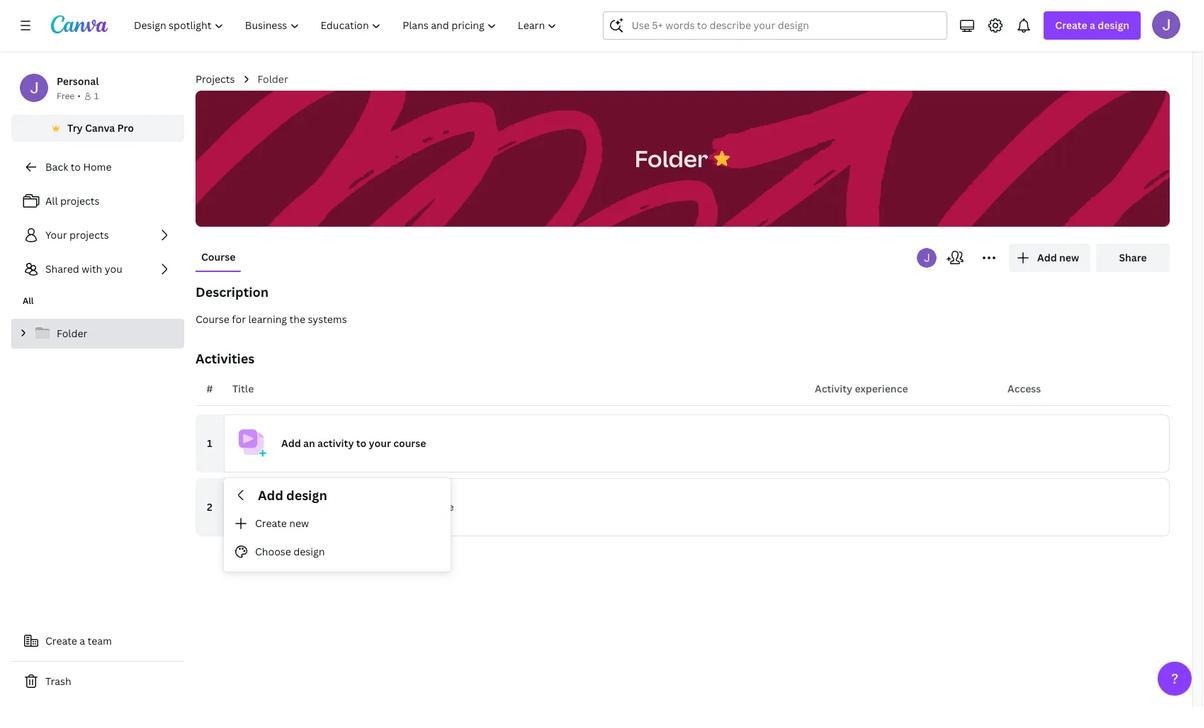 Task type: describe. For each thing, give the bounding box(es) containing it.
trash
[[45, 675, 71, 688]]

course inside dropdown button
[[393, 437, 426, 450]]

list containing all projects
[[11, 187, 184, 284]]

projects
[[196, 72, 235, 86]]

canva
[[85, 121, 115, 135]]

course for learning the systems button
[[196, 312, 1170, 327]]

trash link
[[11, 668, 184, 696]]

create a team
[[45, 634, 112, 648]]

with
[[82, 262, 102, 276]]

personal
[[57, 74, 99, 88]]

folder inside button
[[635, 143, 708, 173]]

create for create a team
[[45, 634, 77, 648]]

try canva pro button
[[11, 115, 184, 142]]

home
[[83, 160, 112, 174]]

course button
[[196, 244, 241, 271]]

create new
[[255, 517, 309, 530]]

activity
[[815, 382, 853, 395]]

experience
[[855, 382, 908, 395]]

add for add an activity to your course
[[281, 437, 301, 450]]

0 vertical spatial folder
[[258, 72, 288, 86]]

your
[[45, 228, 67, 242]]

try canva pro
[[67, 121, 134, 135]]

all projects link
[[11, 187, 184, 215]]

the inside 'button'
[[290, 313, 305, 326]]

back to home link
[[11, 153, 184, 181]]

shared with you
[[45, 262, 122, 276]]

1 vertical spatial 1
[[207, 437, 212, 450]]

free •
[[57, 90, 81, 102]]

for
[[232, 313, 246, 326]]

all projects
[[45, 194, 100, 208]]

1 vertical spatial course
[[421, 500, 454, 514]]

activities
[[196, 350, 255, 367]]

add for add the next activity to your course
[[281, 500, 301, 514]]

title
[[232, 382, 254, 395]]

next
[[322, 500, 343, 514]]

•
[[77, 90, 81, 102]]

projects for all projects
[[60, 194, 100, 208]]

0 horizontal spatial folder
[[57, 327, 87, 340]]

your projects
[[45, 228, 109, 242]]

create for create new
[[255, 517, 287, 530]]

design for add design
[[286, 487, 327, 504]]

your inside dropdown button
[[369, 437, 391, 450]]

you
[[105, 262, 122, 276]]

design for choose design
[[294, 545, 325, 558]]

add an activity to your course
[[281, 437, 426, 450]]

projects link
[[196, 72, 235, 87]]

add an activity to your course button
[[224, 415, 1170, 473]]

0 horizontal spatial folder link
[[11, 319, 184, 349]]

shared with you link
[[11, 255, 184, 284]]



Task type: vqa. For each thing, say whether or not it's contained in the screenshot.
"Folder" associated with Folder button
yes



Task type: locate. For each thing, give the bounding box(es) containing it.
all
[[45, 194, 58, 208], [23, 295, 34, 307]]

course for course
[[201, 250, 236, 264]]

share
[[1119, 251, 1147, 264]]

0 vertical spatial course
[[201, 250, 236, 264]]

shared
[[45, 262, 79, 276]]

add left an
[[281, 437, 301, 450]]

add
[[281, 437, 301, 450], [258, 487, 283, 504], [281, 500, 301, 514]]

an
[[303, 437, 315, 450]]

your
[[369, 437, 391, 450], [397, 500, 419, 514]]

design down new
[[294, 545, 325, 558]]

a
[[80, 634, 85, 648]]

1 vertical spatial projects
[[70, 228, 109, 242]]

activity right next
[[345, 500, 382, 514]]

the
[[290, 313, 305, 326], [303, 500, 320, 514]]

course for course for learning the systems
[[196, 313, 230, 326]]

design
[[286, 487, 327, 504], [294, 545, 325, 558]]

add the next activity to your course
[[281, 500, 454, 514]]

projects
[[60, 194, 100, 208], [70, 228, 109, 242]]

1 vertical spatial create
[[45, 634, 77, 648]]

1 vertical spatial the
[[303, 500, 320, 514]]

learning
[[248, 313, 287, 326]]

1 horizontal spatial all
[[45, 194, 58, 208]]

choose
[[255, 545, 291, 558]]

team
[[88, 634, 112, 648]]

activity experience
[[815, 382, 908, 395]]

access
[[1008, 382, 1041, 395]]

folder link down the shared with you link
[[11, 319, 184, 349]]

0 vertical spatial to
[[71, 160, 81, 174]]

to inside dropdown button
[[356, 437, 367, 450]]

1 horizontal spatial folder
[[258, 72, 288, 86]]

add up new
[[281, 500, 301, 514]]

create new button
[[224, 510, 451, 538]]

activity right an
[[318, 437, 354, 450]]

1 vertical spatial folder link
[[11, 319, 184, 349]]

all inside list
[[45, 194, 58, 208]]

back to home
[[45, 160, 112, 174]]

activity inside dropdown button
[[318, 437, 354, 450]]

to
[[71, 160, 81, 174], [356, 437, 367, 450], [384, 500, 394, 514]]

0 horizontal spatial all
[[23, 295, 34, 307]]

1 horizontal spatial create
[[255, 517, 287, 530]]

to right an
[[356, 437, 367, 450]]

add inside dropdown button
[[281, 437, 301, 450]]

create a team button
[[11, 627, 184, 656]]

0 horizontal spatial to
[[71, 160, 81, 174]]

course left for
[[196, 313, 230, 326]]

add for add design
[[258, 487, 283, 504]]

course inside 'button'
[[196, 313, 230, 326]]

to right next
[[384, 500, 394, 514]]

projects down back to home
[[60, 194, 100, 208]]

folder link
[[258, 72, 288, 87], [11, 319, 184, 349]]

1 horizontal spatial to
[[356, 437, 367, 450]]

0 vertical spatial create
[[255, 517, 287, 530]]

all for all
[[23, 295, 34, 307]]

to right back
[[71, 160, 81, 174]]

create left new
[[255, 517, 287, 530]]

#
[[206, 382, 213, 395]]

2 vertical spatial to
[[384, 500, 394, 514]]

course up the "description"
[[201, 250, 236, 264]]

new
[[289, 517, 309, 530]]

add design
[[258, 487, 327, 504]]

1 vertical spatial activity
[[345, 500, 382, 514]]

2 horizontal spatial folder
[[635, 143, 708, 173]]

0 vertical spatial folder link
[[258, 72, 288, 87]]

design inside button
[[294, 545, 325, 558]]

1 down #
[[207, 437, 212, 450]]

choose design button
[[224, 538, 451, 566]]

create inside button
[[255, 517, 287, 530]]

1
[[94, 90, 99, 102], [207, 437, 212, 450]]

0 vertical spatial all
[[45, 194, 58, 208]]

your projects link
[[11, 221, 184, 249]]

1 right •
[[94, 90, 99, 102]]

course
[[201, 250, 236, 264], [196, 313, 230, 326]]

folder
[[258, 72, 288, 86], [635, 143, 708, 173], [57, 327, 87, 340]]

0 vertical spatial projects
[[60, 194, 100, 208]]

activity
[[318, 437, 354, 450], [345, 500, 382, 514]]

0 vertical spatial activity
[[318, 437, 354, 450]]

projects right your on the top of the page
[[70, 228, 109, 242]]

free
[[57, 90, 75, 102]]

folder button
[[628, 136, 715, 181]]

0 vertical spatial the
[[290, 313, 305, 326]]

2
[[207, 500, 213, 514]]

folder link right the projects link
[[258, 72, 288, 87]]

the up new
[[303, 500, 320, 514]]

create inside button
[[45, 634, 77, 648]]

course
[[393, 437, 426, 450], [421, 500, 454, 514]]

2 horizontal spatial to
[[384, 500, 394, 514]]

create left a on the bottom of page
[[45, 634, 77, 648]]

back
[[45, 160, 68, 174]]

1 vertical spatial folder
[[635, 143, 708, 173]]

list
[[11, 187, 184, 284]]

1 vertical spatial all
[[23, 295, 34, 307]]

1 vertical spatial to
[[356, 437, 367, 450]]

description
[[196, 284, 269, 301]]

try
[[67, 121, 83, 135]]

systems
[[308, 313, 347, 326]]

1 horizontal spatial your
[[397, 500, 419, 514]]

all for all projects
[[45, 194, 58, 208]]

2 vertical spatial folder
[[57, 327, 87, 340]]

share button
[[1096, 244, 1170, 272]]

0 vertical spatial course
[[393, 437, 426, 450]]

0 horizontal spatial 1
[[94, 90, 99, 102]]

design up new
[[286, 487, 327, 504]]

pro
[[117, 121, 134, 135]]

add up "create new"
[[258, 487, 283, 504]]

0 vertical spatial your
[[369, 437, 391, 450]]

0 vertical spatial design
[[286, 487, 327, 504]]

top level navigation element
[[125, 11, 569, 40]]

projects for your projects
[[70, 228, 109, 242]]

1 horizontal spatial folder link
[[258, 72, 288, 87]]

1 vertical spatial design
[[294, 545, 325, 558]]

choose design
[[255, 545, 325, 558]]

the right learning
[[290, 313, 305, 326]]

create
[[255, 517, 287, 530], [45, 634, 77, 648]]

0 horizontal spatial your
[[369, 437, 391, 450]]

0 vertical spatial 1
[[94, 90, 99, 102]]

1 horizontal spatial 1
[[207, 437, 212, 450]]

course inside button
[[201, 250, 236, 264]]

0 horizontal spatial create
[[45, 634, 77, 648]]

1 vertical spatial course
[[196, 313, 230, 326]]

1 vertical spatial your
[[397, 500, 419, 514]]

course for learning the systems
[[196, 313, 347, 326]]

None search field
[[603, 11, 948, 40]]



